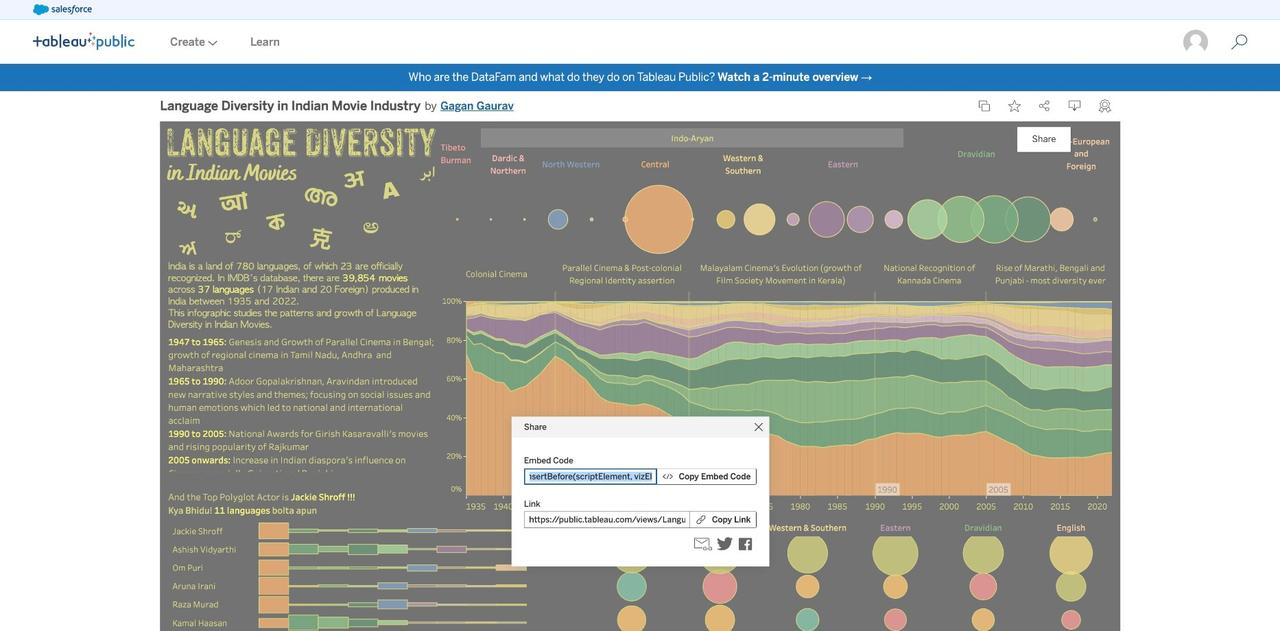 Task type: vqa. For each thing, say whether or not it's contained in the screenshot.
GARY.ORLANDO image
yes



Task type: describe. For each thing, give the bounding box(es) containing it.
logo image
[[33, 32, 134, 50]]

create image
[[205, 40, 218, 46]]

salesforce logo image
[[33, 4, 92, 15]]

gary.orlando image
[[1183, 29, 1210, 56]]

favorite button image
[[1009, 100, 1021, 112]]



Task type: locate. For each thing, give the bounding box(es) containing it.
nominate for viz of the day image
[[1099, 99, 1112, 113]]

go to search image
[[1215, 34, 1265, 50]]

make a copy image
[[979, 100, 991, 112]]



